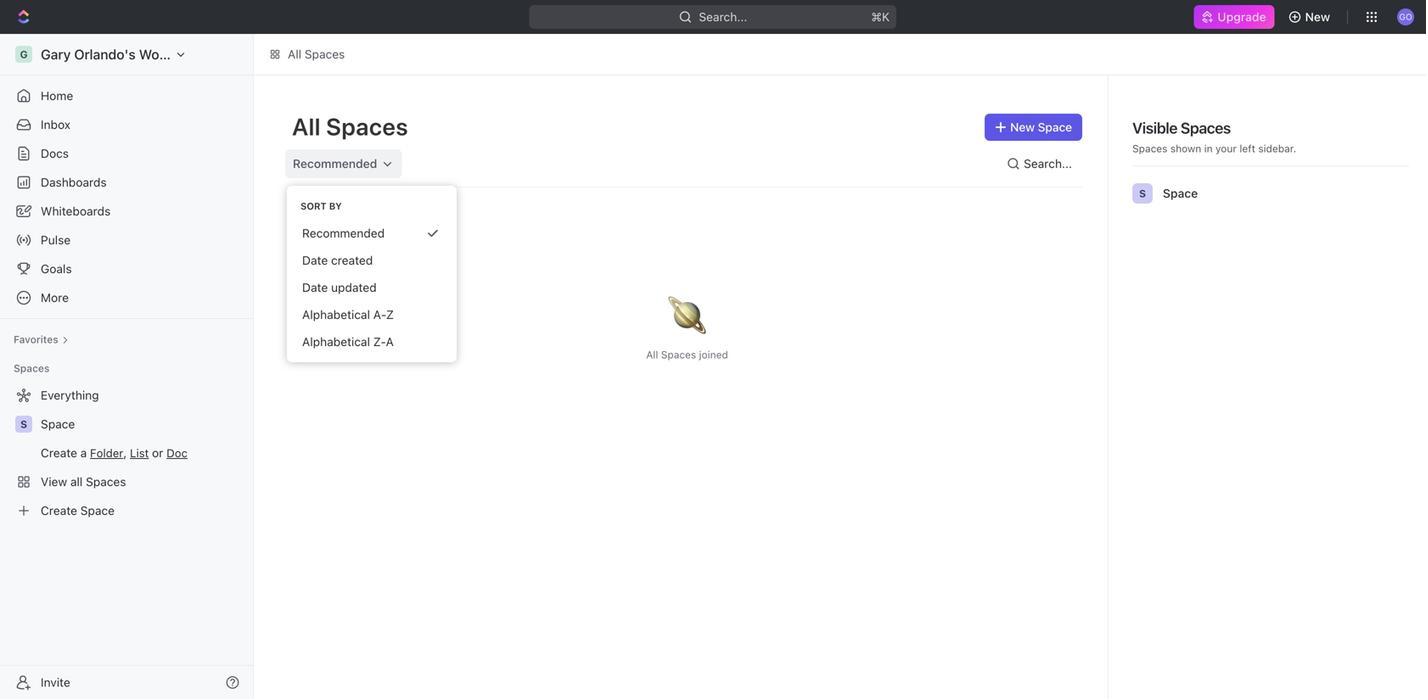 Task type: locate. For each thing, give the bounding box(es) containing it.
docs link
[[7, 140, 246, 167]]

2 vertical spatial space
[[41, 417, 75, 431]]

s for the space, , 'element' within sidebar navigation
[[20, 419, 27, 431]]

0 vertical spatial alphabetical
[[302, 308, 370, 322]]

0 vertical spatial recommended
[[293, 157, 377, 171]]

all
[[288, 47, 302, 61], [292, 113, 321, 141], [646, 349, 659, 361]]

favorites
[[14, 334, 58, 346]]

space
[[1038, 120, 1073, 134], [1164, 186, 1198, 200], [41, 417, 75, 431]]

0 vertical spatial new
[[1306, 10, 1331, 24]]

1 alphabetical from the top
[[302, 308, 370, 322]]

0 vertical spatial date
[[302, 254, 328, 268]]

shown
[[1171, 143, 1202, 155]]

new for new
[[1306, 10, 1331, 24]]

1 vertical spatial all
[[292, 113, 321, 141]]

updated
[[331, 281, 377, 295]]

0 vertical spatial s
[[1140, 188, 1147, 200]]

all spaces
[[288, 47, 345, 61], [292, 113, 408, 141]]

0 vertical spatial all spaces
[[288, 47, 345, 61]]

space inside sidebar navigation
[[41, 417, 75, 431]]

all spaces joined
[[646, 349, 729, 361]]

space, , element
[[1133, 183, 1153, 204], [15, 416, 32, 433]]

s inside sidebar navigation
[[20, 419, 27, 431]]

alphabetical for alphabetical z-a
[[302, 335, 370, 349]]

0 horizontal spatial new
[[1011, 120, 1035, 134]]

1 horizontal spatial s
[[1140, 188, 1147, 200]]

recommended inside dropdown button
[[293, 157, 377, 171]]

new up search... button
[[1011, 120, 1035, 134]]

home link
[[7, 82, 246, 110]]

dashboards
[[41, 175, 107, 189]]

goals link
[[7, 256, 246, 283]]

⌘k
[[872, 10, 890, 24]]

docs
[[41, 147, 69, 161]]

new
[[1306, 10, 1331, 24], [1011, 120, 1035, 134]]

by
[[329, 201, 342, 212]]

alphabetical
[[302, 308, 370, 322], [302, 335, 370, 349]]

2 alphabetical from the top
[[302, 335, 370, 349]]

alphabetical down date updated
[[302, 308, 370, 322]]

date
[[302, 254, 328, 268], [302, 281, 328, 295]]

a
[[386, 335, 394, 349]]

new space button
[[985, 114, 1083, 141]]

1 vertical spatial space, , element
[[15, 416, 32, 433]]

s for the topmost the space, , 'element'
[[1140, 188, 1147, 200]]

upgrade
[[1218, 10, 1267, 24]]

1 horizontal spatial search...
[[1024, 157, 1073, 171]]

1 horizontal spatial space, , element
[[1133, 183, 1153, 204]]

sidebar.
[[1259, 143, 1297, 155]]

1 vertical spatial new
[[1011, 120, 1035, 134]]

date created
[[302, 254, 373, 268]]

alphabetical down alphabetical a-z
[[302, 335, 370, 349]]

pulse
[[41, 233, 71, 247]]

invite
[[41, 676, 70, 690]]

alphabetical for alphabetical a-z
[[302, 308, 370, 322]]

1 date from the top
[[302, 254, 328, 268]]

z
[[386, 308, 394, 322]]

sidebar navigation
[[0, 34, 254, 700]]

pulse link
[[7, 227, 246, 254]]

s
[[1140, 188, 1147, 200], [20, 419, 27, 431]]

date down date created
[[302, 281, 328, 295]]

2 date from the top
[[302, 281, 328, 295]]

1 vertical spatial space
[[1164, 186, 1198, 200]]

date up date updated
[[302, 254, 328, 268]]

1 vertical spatial search...
[[1024, 157, 1073, 171]]

space inside button
[[1038, 120, 1073, 134]]

0 vertical spatial search...
[[699, 10, 748, 24]]

0 horizontal spatial s
[[20, 419, 27, 431]]

recommended up 'by'
[[293, 157, 377, 171]]

1 horizontal spatial space
[[1038, 120, 1073, 134]]

in
[[1205, 143, 1213, 155]]

1 vertical spatial s
[[20, 419, 27, 431]]

0 horizontal spatial space
[[41, 417, 75, 431]]

recommended up date created
[[302, 226, 385, 240]]

new right upgrade
[[1306, 10, 1331, 24]]

home
[[41, 89, 73, 103]]

2 horizontal spatial space
[[1164, 186, 1198, 200]]

1 vertical spatial date
[[302, 281, 328, 295]]

created
[[331, 254, 373, 268]]

space link
[[41, 411, 243, 438]]

spaces
[[305, 47, 345, 61], [326, 113, 408, 141], [1181, 119, 1231, 137], [1133, 143, 1168, 155], [661, 349, 697, 361], [14, 363, 50, 375]]

recommended
[[293, 157, 377, 171], [302, 226, 385, 240]]

search...
[[699, 10, 748, 24], [1024, 157, 1073, 171]]

0 vertical spatial space
[[1038, 120, 1073, 134]]

1 vertical spatial recommended
[[302, 226, 385, 240]]

0 horizontal spatial space, , element
[[15, 416, 32, 433]]

1 horizontal spatial new
[[1306, 10, 1331, 24]]

1 vertical spatial alphabetical
[[302, 335, 370, 349]]

date updated
[[302, 281, 377, 295]]



Task type: describe. For each thing, give the bounding box(es) containing it.
recommended button
[[285, 149, 402, 178]]

visible spaces spaces shown in your left sidebar.
[[1133, 119, 1297, 155]]

your
[[1216, 143, 1237, 155]]

new button
[[1282, 3, 1341, 31]]

whiteboards
[[41, 204, 111, 218]]

alphabetical z-a
[[302, 335, 394, 349]]

0 vertical spatial space, , element
[[1133, 183, 1153, 204]]

left
[[1240, 143, 1256, 155]]

date for date created
[[302, 254, 328, 268]]

z-
[[373, 335, 386, 349]]

spaces inside sidebar navigation
[[14, 363, 50, 375]]

goals
[[41, 262, 72, 276]]

joined
[[699, 349, 729, 361]]

inbox
[[41, 118, 71, 132]]

new space
[[1011, 120, 1073, 134]]

0 vertical spatial all
[[288, 47, 302, 61]]

1 vertical spatial all spaces
[[292, 113, 408, 141]]

inbox link
[[7, 111, 246, 138]]

whiteboards link
[[7, 198, 246, 225]]

favorites button
[[7, 330, 75, 350]]

upgrade link
[[1194, 5, 1275, 29]]

new for new space
[[1011, 120, 1035, 134]]

alphabetical a-z
[[302, 308, 394, 322]]

sort by
[[301, 201, 342, 212]]

date for date updated
[[302, 281, 328, 295]]

sort
[[301, 201, 327, 212]]

2 vertical spatial all
[[646, 349, 659, 361]]

space, , element inside sidebar navigation
[[15, 416, 32, 433]]

search... button
[[1001, 150, 1083, 178]]

dashboards link
[[7, 169, 246, 196]]

search... inside button
[[1024, 157, 1073, 171]]

a-
[[373, 308, 386, 322]]

0 horizontal spatial search...
[[699, 10, 748, 24]]

visible
[[1133, 119, 1178, 137]]



Task type: vqa. For each thing, say whether or not it's contained in the screenshot.
Style.
no



